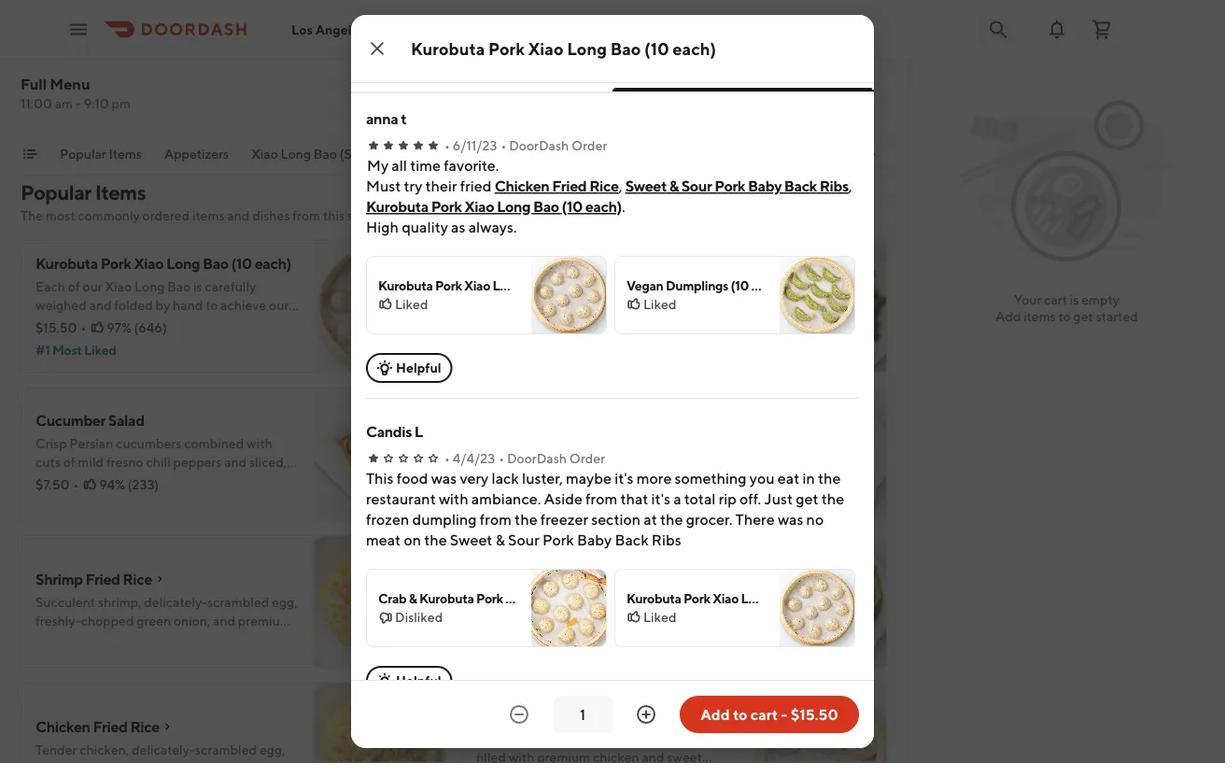Task type: vqa. For each thing, say whether or not it's contained in the screenshot.
2nd Helpful button from the top
yes



Task type: describe. For each thing, give the bounding box(es) containing it.
store
[[347, 208, 377, 223]]

cut
[[526, 279, 545, 294]]

xiao long bao (soup dumplings) button
[[251, 145, 446, 175]]

sweet & sour pork baby back ribs button
[[626, 176, 849, 196]]

fan
[[669, 464, 688, 479]]

98%
[[549, 320, 575, 335]]

items inside your cart is empty add items to get started
[[1024, 309, 1057, 324]]

helpful for 2nd helpful button from the bottom of the kurobuta pork xiao long bao (10 each) dialog
[[396, 360, 442, 376]]

97% (646)
[[107, 320, 167, 335]]

anna
[[366, 110, 398, 128]]

most for #1
[[52, 342, 82, 358]]

add button for kurobuta pork xiao long bao (10 each)
[[387, 332, 435, 362]]

coated
[[625, 279, 666, 294]]

vegan dumplings (10 each)
[[627, 278, 784, 293]]

salad
[[108, 412, 144, 429]]

appetizers
[[164, 146, 229, 162]]

add inside button
[[701, 706, 730, 724]]

reviews (7) button
[[674, 50, 814, 88]]

xiao inside chicken fried rice sweet & sour pork baby back ribs kurobuta pork xiao long bao (10 each)
[[465, 198, 494, 215]]

6/11/23
[[453, 138, 498, 153]]

baby
[[748, 177, 782, 195]]

items for popular items
[[109, 146, 142, 162]]

disliked
[[395, 610, 443, 625]]

your cart is empty add items to get started
[[996, 292, 1139, 324]]

$15.50 inside button
[[791, 706, 839, 724]]

order for t
[[572, 138, 608, 153]]

add inside your cart is empty add items to get started
[[996, 309, 1022, 324]]

• 4/4/23 • doordash order
[[445, 451, 606, 466]]

liked down 97% (646)
[[84, 342, 116, 358]]

topped
[[477, 445, 520, 461]]

reviews
[[704, 60, 762, 78]]

popular items button
[[60, 145, 142, 175]]

a for signature
[[659, 464, 666, 479]]

order for l
[[570, 451, 606, 466]]

reviews (7)
[[704, 60, 784, 78]]

1 horizontal spatial our
[[688, 445, 707, 461]]

kurobuta inside chicken fried rice sweet & sour pork baby back ribs kurobuta pork xiao long bao (10 each)
[[366, 198, 429, 215]]

crab & kurobuta pork xiao long bao (10 each) image
[[532, 570, 606, 647]]

add button for chicken fried noodles
[[828, 627, 876, 657]]

chicken dumplings (10 each) our delicately hand-folded dumplings are filled with premium chicken and swee
[[477, 707, 724, 763]]

94%
[[99, 477, 125, 492]]

items inside popular items the most commonly ordered items and dishes from this store
[[193, 208, 225, 223]]

chicken fried noodles
[[477, 559, 627, 577]]

am
[[55, 96, 73, 111]]

cucumber salad
[[36, 412, 144, 429]]

menu
[[50, 75, 90, 93]]

doordash for anna t
[[509, 138, 569, 153]]

• left 6/11/23
[[445, 138, 450, 153]]

sweet
[[626, 177, 667, 195]]

$15.50 •
[[36, 320, 86, 335]]

dishes
[[252, 208, 290, 223]]

• 6/11/23 • doordash order
[[445, 138, 608, 153]]

• down the served
[[499, 451, 505, 466]]

a for garlic
[[732, 298, 738, 313]]

hand-
[[563, 731, 599, 747]]

shrimp fried rice
[[36, 570, 152, 588]]

chicken fried rice
[[36, 718, 160, 736]]

1 vertical spatial noodles
[[571, 559, 627, 577]]

xiao long bao (soup dumplings)
[[251, 146, 446, 162]]

long inside button
[[281, 146, 311, 162]]

served
[[477, 427, 519, 442]]

from
[[293, 208, 321, 223]]

0 horizontal spatial kurobuta pork xiao long bao (10 each) image
[[314, 240, 447, 373]]

packed
[[565, 316, 609, 332]]

steamed dumplings & buns
[[469, 146, 632, 162]]

beans
[[519, 255, 560, 272]]

onion,
[[648, 445, 685, 461]]

los
[[292, 22, 313, 37]]

crab
[[378, 591, 407, 606]]

each) inside chicken dumplings (10 each) our delicately hand-folded dumplings are filled with premium chicken and swee
[[632, 707, 668, 725]]

(272)
[[576, 468, 606, 483]]

popular items
[[60, 146, 142, 162]]

kurobuta pork xiao long bao (10 each) button
[[366, 196, 622, 217]]

chicken for chicken fried noodles
[[477, 559, 531, 577]]

wontons
[[543, 464, 593, 479]]

93%
[[549, 625, 574, 640]]

heat
[[683, 298, 710, 313]]

(7)
[[765, 60, 784, 78]]

anna t
[[366, 110, 407, 128]]

• up #1 most liked
[[81, 320, 86, 335]]

commonly
[[78, 208, 140, 223]]

with inside chicken dumplings (10 each) our delicately hand-folded dumplings are filled with premium chicken and swee
[[509, 750, 535, 763]]

started
[[1097, 309, 1139, 324]]

chicken
[[593, 750, 640, 763]]

kurobuta pork xiao long bao (10 each) dialog
[[351, 0, 875, 763]]

ordered
[[143, 208, 190, 223]]

dumplings for chicken
[[534, 707, 606, 725]]

- inside button
[[782, 706, 788, 724]]

shrimp & kurobuta pork spicy wontons (8 each) image
[[755, 388, 888, 520]]

(189)
[[576, 625, 606, 640]]

handmade
[[477, 464, 540, 479]]

back
[[785, 177, 817, 195]]

xiao inside button
[[251, 146, 278, 162]]

angeles
[[316, 22, 365, 37]]

• right savory,
[[523, 320, 528, 335]]

Item Search search field
[[619, 88, 873, 108]]

cart inside add to cart - $15.50 button
[[751, 706, 779, 724]]

& inside chicken fried rice sweet & sour pork baby back ribs kurobuta pork xiao long bao (10 each)
[[670, 177, 679, 195]]

sour
[[682, 177, 712, 195]]

served with our signature spicy sauce and topped with garlic and green onion, our handmade wontons are always a fan favorite.
[[477, 427, 739, 479]]

add button for served with our signature spicy sauce and topped with garlic and green onion, our handmade wontons are always a fan favorite.
[[828, 479, 876, 509]]

• left 4/4/23
[[445, 451, 450, 466]]

1 horizontal spatial kurobuta pork xiao long bao (10 each) image
[[532, 257, 606, 334]]

• right 6/11/23
[[501, 138, 507, 153]]

97% (272)
[[549, 468, 606, 483]]

(soup
[[340, 146, 375, 162]]

add button for cucumber salad
[[387, 479, 435, 509]]

9:10
[[84, 96, 109, 111]]

(10 inside chicken fried rice sweet & sour pork baby back ribs kurobuta pork xiao long bao (10 each)
[[562, 198, 583, 215]]

the
[[21, 208, 43, 223]]

cucumber salad image
[[314, 388, 447, 520]]

items for popular items the most commonly ordered items and dishes from this store
[[95, 180, 146, 205]]

string beans with garlic freshly-cut string beans, coated with minced garlic and tossed over high heat for a savory, umami-packed bite.
[[477, 255, 738, 332]]

#3
[[477, 490, 493, 505]]

garlic inside served with our signature spicy sauce and topped with garlic and green onion, our handmade wontons are always a fan favorite.
[[551, 445, 583, 461]]

chicken for chicken fried rice sweet & sour pork baby back ribs kurobuta pork xiao long bao (10 each)
[[495, 177, 550, 195]]

scroll menu navigation right image
[[865, 147, 880, 162]]

close kurobuta pork xiao long bao (10 each) image
[[366, 37, 389, 60]]

with up • 4/4/23 • doordash order
[[521, 427, 547, 442]]

vegan
[[627, 278, 664, 293]]

helpful for 1st helpful button from the bottom
[[396, 673, 442, 689]]

candis
[[366, 423, 412, 441]]

cart inside your cart is empty add items to get started
[[1045, 292, 1068, 307]]

dumplings
[[640, 731, 703, 747]]

rice for chicken fried rice sweet & sour pork baby back ribs kurobuta pork xiao long bao (10 each)
[[590, 177, 619, 195]]

and inside popular items the most commonly ordered items and dishes from this store
[[227, 208, 250, 223]]



Task type: locate. For each thing, give the bounding box(es) containing it.
items right ordered
[[193, 208, 225, 223]]

each) inside chicken fried rice sweet & sour pork baby back ribs kurobuta pork xiao long bao (10 each)
[[586, 198, 622, 215]]

1 vertical spatial helpful
[[396, 673, 442, 689]]

umami-
[[520, 316, 565, 332]]

to left 'get'
[[1059, 309, 1072, 324]]

0 vertical spatial items
[[193, 208, 225, 223]]

and inside chicken dumplings (10 each) our delicately hand-folded dumplings are filled with premium chicken and swee
[[642, 750, 665, 763]]

items
[[193, 208, 225, 223], [1024, 309, 1057, 324]]

1 helpful button from the top
[[366, 353, 453, 383]]

long inside chicken fried rice sweet & sour pork baby back ribs kurobuta pork xiao long bao (10 each)
[[497, 198, 531, 215]]

97% left (646)
[[107, 320, 131, 335]]

helpful up l
[[396, 360, 442, 376]]

0 vertical spatial a
[[732, 298, 738, 313]]

2 helpful button from the top
[[366, 666, 453, 696]]

0 horizontal spatial -
[[76, 96, 81, 111]]

1 vertical spatial are
[[705, 731, 724, 747]]

buns
[[602, 146, 632, 162]]

1 vertical spatial items
[[95, 180, 146, 205]]

1 horizontal spatial 97%
[[549, 468, 574, 483]]

are right dumplings at the right bottom
[[705, 731, 724, 747]]

0 vertical spatial most
[[52, 342, 82, 358]]

97% for 97% (646)
[[107, 320, 131, 335]]

1 horizontal spatial items
[[1024, 309, 1057, 324]]

vegan dumplings (10 each) image
[[780, 257, 855, 334]]

popular for popular items the most commonly ordered items and dishes from this store
[[21, 180, 91, 205]]

2 horizontal spatial &
[[670, 177, 679, 195]]

Current quantity is 1 number field
[[564, 705, 602, 725]]

-
[[76, 96, 81, 111], [782, 706, 788, 724]]

full
[[21, 75, 47, 93]]

liked right (189)
[[644, 610, 677, 625]]

0 horizontal spatial items
[[193, 208, 225, 223]]

4/4/23
[[453, 451, 495, 466]]

doordash for candis l
[[507, 451, 567, 466]]

with up handmade at left
[[522, 445, 548, 461]]

rice for chicken fried rice
[[130, 718, 160, 736]]

bao inside button
[[314, 146, 337, 162]]

tossed
[[584, 298, 623, 313]]

a inside string beans with garlic freshly-cut string beans, coated with minced garlic and tossed over high heat for a savory, umami-packed bite.
[[732, 298, 738, 313]]

garlic
[[523, 298, 556, 313], [551, 445, 583, 461]]

doordash up chicken fried rice "button"
[[509, 138, 569, 153]]

& up disliked
[[409, 591, 417, 606]]

0 vertical spatial helpful button
[[366, 353, 453, 383]]

chicken fried noodles image
[[755, 535, 888, 668]]

most right #3
[[496, 490, 525, 505]]

chicken inside chicken fried rice sweet & sour pork baby back ribs kurobuta pork xiao long bao (10 each)
[[495, 177, 550, 195]]

fried for chicken fried rice
[[93, 718, 128, 736]]

1 vertical spatial &
[[670, 177, 679, 195]]

1 vertical spatial cart
[[751, 706, 779, 724]]

order up 6/11/23
[[462, 60, 503, 78]]

most
[[46, 208, 75, 223]]

and right the sauce at the right of the page
[[700, 427, 723, 442]]

0 vertical spatial -
[[76, 96, 81, 111]]

$15.00 • for 97% (272)
[[477, 468, 528, 483]]

0 vertical spatial noodles
[[884, 146, 934, 162]]

& inside button
[[591, 146, 600, 162]]

folded
[[599, 731, 638, 747]]

helpful down disliked
[[396, 673, 442, 689]]

0 vertical spatial 97%
[[107, 320, 131, 335]]

$15.00 for 98%
[[477, 320, 519, 335]]

0 horizontal spatial a
[[659, 464, 666, 479]]

1 vertical spatial items
[[1024, 309, 1057, 324]]

with down delicately
[[509, 750, 535, 763]]

dumplings inside chicken dumplings (10 each) our delicately hand-folded dumplings are filled with premium chicken and swee
[[534, 707, 606, 725]]

0 vertical spatial are
[[596, 464, 615, 479]]

popular up most
[[21, 180, 91, 205]]

0 vertical spatial to
[[1059, 309, 1072, 324]]

order
[[462, 60, 503, 78], [572, 138, 608, 153], [570, 451, 606, 466]]

1 horizontal spatial a
[[732, 298, 738, 313]]

pork
[[489, 38, 525, 58], [715, 177, 746, 195], [431, 198, 462, 215], [101, 255, 131, 272], [435, 278, 462, 293], [477, 591, 503, 606], [684, 591, 711, 606]]

and down string
[[558, 298, 581, 313]]

0 vertical spatial rice
[[590, 177, 619, 195]]

items down "your"
[[1024, 309, 1057, 324]]

dumplings up hand-
[[534, 707, 606, 725]]

1 vertical spatial doordash
[[507, 451, 567, 466]]

$15.00 down topped
[[477, 468, 519, 483]]

2 vertical spatial rice
[[130, 718, 160, 736]]

appetizers button
[[164, 145, 229, 175]]

popular inside popular items the most commonly ordered items and dishes from this store
[[21, 180, 91, 205]]

to inside your cart is empty add items to get started
[[1059, 309, 1072, 324]]

dumplings inside button
[[525, 146, 589, 162]]

97% for 97% (272)
[[549, 468, 574, 483]]

popular
[[60, 146, 106, 162], [21, 180, 91, 205]]

decrease quantity by 1 image
[[508, 704, 531, 726]]

liked down wontons
[[528, 490, 560, 505]]

ribs
[[820, 177, 849, 195]]

chicken for chicken fried rice
[[36, 718, 90, 736]]

noodles
[[884, 146, 934, 162], [571, 559, 627, 577]]

over
[[625, 298, 651, 313]]

sauce
[[663, 427, 697, 442]]

dumplings inside kurobuta pork xiao long bao (10 each) dialog
[[666, 278, 729, 293]]

green
[[611, 445, 646, 461]]

1 vertical spatial dumplings
[[666, 278, 729, 293]]

get
[[1074, 309, 1094, 324]]

dumplings)
[[378, 146, 446, 162]]

popular items the most commonly ordered items and dishes from this store
[[21, 180, 377, 223]]

2 $15.00 from the top
[[477, 468, 519, 483]]

0 vertical spatial cart
[[1045, 292, 1068, 307]]

0 vertical spatial doordash
[[509, 138, 569, 153]]

2 $15.00 • from the top
[[477, 468, 528, 483]]

0 horizontal spatial noodles
[[571, 559, 627, 577]]

our down the sauce at the right of the page
[[688, 445, 707, 461]]

(646)
[[134, 320, 167, 335]]

crab & kurobuta pork xiao long bao (10 each)
[[378, 591, 644, 606]]

pm
[[112, 96, 131, 111]]

0 vertical spatial garlic
[[523, 298, 556, 313]]

#1
[[36, 342, 50, 358]]

a inside served with our signature spicy sauce and topped with garlic and green onion, our handmade wontons are always a fan favorite.
[[659, 464, 666, 479]]

add to cart - $15.50
[[701, 706, 839, 724]]

with up heat
[[669, 279, 695, 294]]

97%
[[107, 320, 131, 335], [549, 468, 574, 483]]

to left chicken dumplings (10 each) image
[[733, 706, 748, 724]]

kurobuta pork xiao long bao (10 each) image
[[314, 240, 447, 373], [532, 257, 606, 334], [780, 570, 855, 647]]

our
[[477, 731, 500, 747]]

fried for chicken fried rice sweet & sour pork baby back ribs kurobuta pork xiao long bao (10 each)
[[552, 177, 587, 195]]

liked left minced
[[395, 297, 428, 312]]

0 vertical spatial dumplings
[[525, 146, 589, 162]]

& left buns
[[591, 146, 600, 162]]

for
[[712, 298, 729, 313]]

• down • 4/4/23 • doordash order
[[523, 468, 528, 483]]

chicken
[[495, 177, 550, 195], [477, 559, 531, 577], [477, 707, 531, 725], [36, 718, 90, 736]]

add to cart - $15.50 button
[[680, 696, 860, 733]]

$15.00 •
[[477, 320, 528, 335], [477, 468, 528, 483]]

1 vertical spatial garlic
[[551, 445, 583, 461]]

1 $15.00 from the top
[[477, 320, 519, 335]]

empty
[[1082, 292, 1120, 307]]

$15.00 for 97%
[[477, 468, 519, 483]]

steamed dumplings & buns button
[[469, 145, 632, 175]]

beans,
[[584, 279, 622, 294]]

0 horizontal spatial cart
[[751, 706, 779, 724]]

signature
[[572, 427, 628, 442]]

notification bell image
[[1046, 18, 1069, 41]]

items down pm
[[109, 146, 142, 162]]

1 horizontal spatial most
[[496, 490, 525, 505]]

items inside popular items the most commonly ordered items and dishes from this store
[[95, 180, 146, 205]]

1 horizontal spatial are
[[705, 731, 724, 747]]

1 vertical spatial to
[[733, 706, 748, 724]]

0 horizontal spatial to
[[733, 706, 748, 724]]

cucumber
[[36, 412, 106, 429]]

•
[[445, 138, 450, 153], [501, 138, 507, 153], [81, 320, 86, 335], [523, 320, 528, 335], [445, 451, 450, 466], [499, 451, 505, 466], [523, 468, 528, 483], [73, 477, 79, 492]]

0 vertical spatial $15.00 •
[[477, 320, 528, 335]]

and left dishes
[[227, 208, 250, 223]]

$15.00 • for 98% (403)
[[477, 320, 528, 335]]

#1 most liked
[[36, 342, 116, 358]]

1 vertical spatial our
[[688, 445, 707, 461]]

fried for chicken fried noodles
[[534, 559, 569, 577]]

1 vertical spatial $15.00
[[477, 468, 519, 483]]

0 vertical spatial &
[[591, 146, 600, 162]]

items inside button
[[109, 146, 142, 162]]

1 horizontal spatial -
[[782, 706, 788, 724]]

garlic up umami-
[[523, 298, 556, 313]]

$7.50 •
[[36, 477, 79, 492]]

popular for popular items
[[60, 146, 106, 162]]

premium
[[537, 750, 591, 763]]

kurobuta pork xiao long bao (10 each)
[[411, 38, 717, 58], [36, 255, 291, 272], [378, 278, 602, 293], [627, 591, 851, 606]]

steamed
[[469, 146, 522, 162]]

& left sour
[[670, 177, 679, 195]]

open menu image
[[67, 18, 90, 41]]

candis l
[[366, 423, 423, 441]]

0 items, open order cart image
[[1091, 18, 1114, 41]]

dumplings for steamed
[[525, 146, 589, 162]]

los angeles
[[292, 22, 365, 37]]

1 vertical spatial -
[[782, 706, 788, 724]]

0 vertical spatial our
[[550, 427, 569, 442]]

0 horizontal spatial 97%
[[107, 320, 131, 335]]

favorite.
[[690, 464, 739, 479]]

popular inside button
[[60, 146, 106, 162]]

with up string
[[562, 255, 591, 272]]

(10 inside chicken dumplings (10 each) our delicately hand-folded dumplings are filled with premium chicken and swee
[[608, 707, 629, 725]]

garlic
[[594, 255, 633, 272]]

a left fan
[[659, 464, 666, 479]]

0 horizontal spatial &
[[409, 591, 417, 606]]

chicken for chicken dumplings (10 each) our delicately hand-folded dumplings are filled with premium chicken and swee
[[477, 707, 531, 725]]

and down dumplings at the right bottom
[[642, 750, 665, 763]]

doordash
[[509, 138, 569, 153], [507, 451, 567, 466]]

2 vertical spatial order
[[570, 451, 606, 466]]

is
[[1071, 292, 1080, 307]]

1 horizontal spatial cart
[[1045, 292, 1068, 307]]

items up commonly
[[95, 180, 146, 205]]

2 vertical spatial &
[[409, 591, 417, 606]]

1 vertical spatial popular
[[21, 180, 91, 205]]

2 helpful from the top
[[396, 673, 442, 689]]

1 helpful from the top
[[396, 360, 442, 376]]

(10
[[645, 38, 670, 58], [562, 198, 583, 215], [231, 255, 252, 272], [550, 278, 568, 293], [731, 278, 749, 293], [591, 591, 609, 606], [798, 591, 817, 606], [608, 707, 629, 725]]

1 vertical spatial a
[[659, 464, 666, 479]]

0 vertical spatial helpful
[[396, 360, 442, 376]]

each)
[[673, 38, 717, 58], [586, 198, 622, 215], [255, 255, 291, 272], [570, 278, 602, 293], [752, 278, 784, 293], [611, 591, 644, 606], [819, 591, 851, 606], [632, 707, 668, 725]]

noodles button
[[884, 145, 934, 175]]

#3 most liked
[[477, 490, 560, 505]]

dumplings for vegan
[[666, 278, 729, 293]]

string
[[477, 255, 517, 272]]

rice for shrimp fried rice
[[123, 570, 152, 588]]

are inside served with our signature spicy sauce and topped with garlic and green onion, our handmade wontons are always a fan favorite.
[[596, 464, 615, 479]]

1 vertical spatial $15.00 •
[[477, 468, 528, 483]]

• right $7.50
[[73, 477, 79, 492]]

most for #3
[[496, 490, 525, 505]]

1 horizontal spatial to
[[1059, 309, 1072, 324]]

our
[[550, 427, 569, 442], [688, 445, 707, 461]]

1 vertical spatial helpful button
[[366, 666, 453, 696]]

our up wontons
[[550, 427, 569, 442]]

order up chicken fried rice "button"
[[572, 138, 608, 153]]

1 vertical spatial order
[[572, 138, 608, 153]]

to inside button
[[733, 706, 748, 724]]

0 vertical spatial $15.50
[[36, 320, 77, 335]]

chicken inside chicken dumplings (10 each) our delicately hand-folded dumplings are filled with premium chicken and swee
[[477, 707, 531, 725]]

2 horizontal spatial kurobuta pork xiao long bao (10 each) image
[[780, 570, 855, 647]]

high
[[654, 298, 680, 313]]

0 horizontal spatial $15.50
[[36, 320, 77, 335]]

string beans with garlic image
[[755, 240, 888, 373]]

helpful button down disliked
[[366, 666, 453, 696]]

0 horizontal spatial most
[[52, 342, 82, 358]]

are inside chicken dumplings (10 each) our delicately hand-folded dumplings are filled with premium chicken and swee
[[705, 731, 724, 747]]

doordash up #3 most liked
[[507, 451, 567, 466]]

0 vertical spatial items
[[109, 146, 142, 162]]

1 vertical spatial 97%
[[549, 468, 574, 483]]

garlic inside string beans with garlic freshly-cut string beans, coated with minced garlic and tossed over high heat for a savory, umami-packed bite.
[[523, 298, 556, 313]]

0 vertical spatial popular
[[60, 146, 106, 162]]

fried inside chicken fried rice sweet & sour pork baby back ribs kurobuta pork xiao long bao (10 each)
[[552, 177, 587, 195]]

- inside full menu 11:00 am - 9:10 pm
[[76, 96, 81, 111]]

chicken fried rice image
[[314, 683, 447, 763]]

$15.00 • down minced
[[477, 320, 528, 335]]

a
[[732, 298, 738, 313], [659, 464, 666, 479]]

noodles right scroll menu navigation right image
[[884, 146, 934, 162]]

0 vertical spatial order
[[462, 60, 503, 78]]

popular down 9:10
[[60, 146, 106, 162]]

1 vertical spatial most
[[496, 490, 525, 505]]

rice inside chicken fried rice sweet & sour pork baby back ribs kurobuta pork xiao long bao (10 each)
[[590, 177, 619, 195]]

noodles up (189)
[[571, 559, 627, 577]]

helpful button up l
[[366, 353, 453, 383]]

increase quantity by 1 image
[[635, 704, 658, 726]]

l
[[415, 423, 423, 441]]

0 vertical spatial $15.00
[[477, 320, 519, 335]]

dumplings up heat
[[666, 278, 729, 293]]

2 vertical spatial dumplings
[[534, 707, 606, 725]]

most
[[52, 342, 82, 358], [496, 490, 525, 505]]

liked down coated
[[644, 297, 677, 312]]

97% left (272)
[[549, 468, 574, 483]]

1 $15.00 • from the top
[[477, 320, 528, 335]]

1 vertical spatial rice
[[123, 570, 152, 588]]

$15.00 down minced
[[477, 320, 519, 335]]

order up (272)
[[570, 451, 606, 466]]

and inside string beans with garlic freshly-cut string beans, coated with minced garlic and tossed over high heat for a savory, umami-packed bite.
[[558, 298, 581, 313]]

garlic up wontons
[[551, 445, 583, 461]]

1 horizontal spatial &
[[591, 146, 600, 162]]

dumplings
[[525, 146, 589, 162], [666, 278, 729, 293], [534, 707, 606, 725]]

filled
[[477, 750, 506, 763]]

1 horizontal spatial noodles
[[884, 146, 934, 162]]

are down 'green'
[[596, 464, 615, 479]]

$15.00 • down topped
[[477, 468, 528, 483]]

a right for
[[732, 298, 738, 313]]

fried for shrimp fried rice
[[85, 570, 120, 588]]

t
[[401, 110, 407, 128]]

shrimp fried rice image
[[314, 535, 447, 668]]

chicken dumplings (10 each) image
[[755, 683, 888, 763]]

freshly-
[[477, 279, 526, 294]]

1 horizontal spatial $15.50
[[791, 706, 839, 724]]

1 vertical spatial $15.50
[[791, 706, 839, 724]]

chicken fried rice button
[[495, 176, 619, 196]]

0 horizontal spatial are
[[596, 464, 615, 479]]

bao inside chicken fried rice sweet & sour pork baby back ribs kurobuta pork xiao long bao (10 each)
[[534, 198, 559, 215]]

0 horizontal spatial our
[[550, 427, 569, 442]]

order inside button
[[462, 60, 503, 78]]

and down signature in the bottom of the page
[[586, 445, 609, 461]]

most down $15.50 •
[[52, 342, 82, 358]]

dumplings up chicken fried rice "button"
[[525, 146, 589, 162]]



